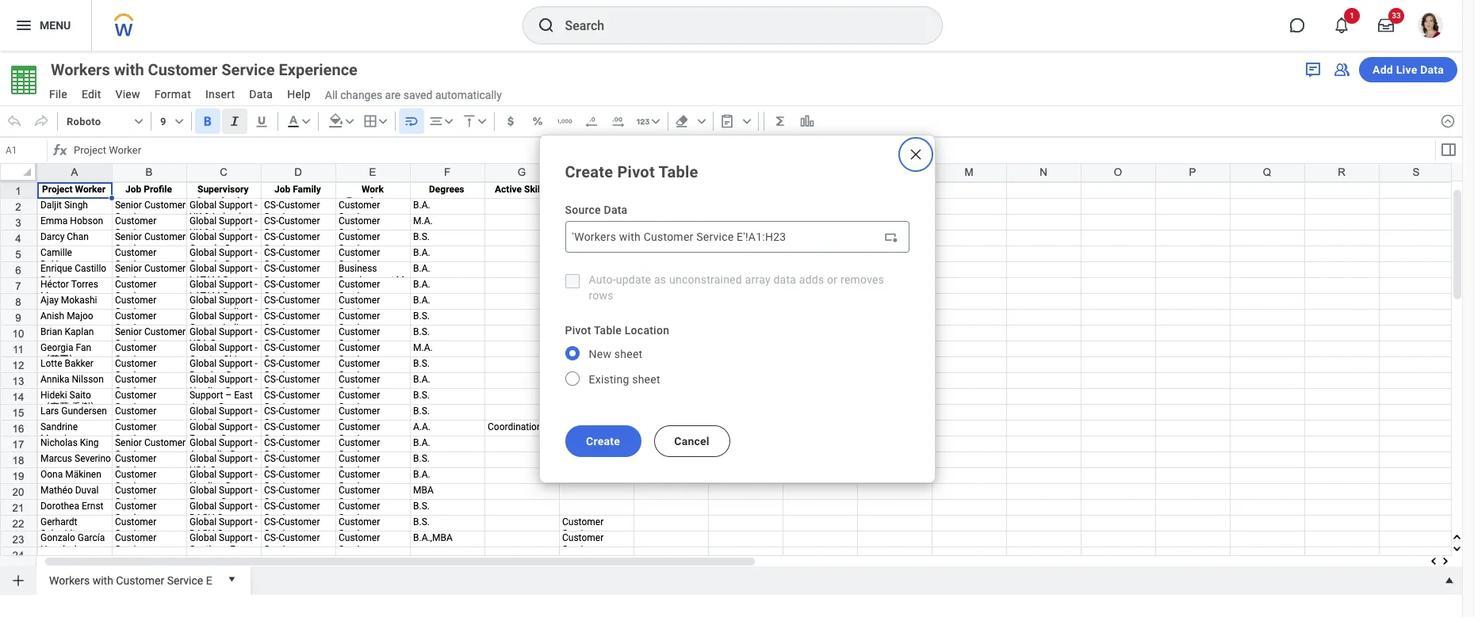 Task type: locate. For each thing, give the bounding box(es) containing it.
x image
[[908, 146, 924, 162]]

dollar sign image
[[503, 113, 519, 129]]

0 vertical spatial data
[[1421, 63, 1445, 76]]

1 vertical spatial table
[[594, 324, 622, 337]]

0 vertical spatial table
[[659, 162, 699, 181]]

cancel button
[[654, 426, 730, 457]]

0 horizontal spatial service
[[167, 575, 203, 588]]

service for e
[[167, 575, 203, 588]]

thousands comma image
[[557, 113, 572, 129]]

workers with customer service experience
[[51, 60, 358, 79]]

3 chevron down small image from the left
[[648, 113, 664, 129]]

33
[[1392, 11, 1401, 20]]

sheet
[[615, 348, 643, 361], [632, 373, 661, 386]]

workers right add footer ws image
[[49, 575, 90, 588]]

customer for experience
[[148, 60, 218, 79]]

pivot up new
[[565, 324, 592, 337]]

chevron down small image right eraser image
[[694, 113, 710, 129]]

chevron down small image right paste icon
[[739, 113, 755, 129]]

chevron down small image left eraser image
[[648, 113, 664, 129]]

roboto
[[67, 115, 101, 127]]

3 chevron down small image from the left
[[298, 113, 314, 129]]

1 horizontal spatial with
[[114, 60, 144, 79]]

Formula Bar text field
[[70, 140, 1434, 162]]

new
[[589, 348, 612, 361]]

with
[[114, 60, 144, 79], [93, 575, 113, 588]]

array
[[745, 273, 771, 286]]

data right source
[[604, 203, 628, 216]]

region image
[[883, 229, 898, 245]]

None text field
[[2, 140, 47, 162]]

1
[[1350, 11, 1355, 20]]

1 button
[[1325, 8, 1360, 43]]

pivot down numbers icon
[[618, 162, 655, 181]]

0 vertical spatial with
[[114, 60, 144, 79]]

0 vertical spatial pivot
[[618, 162, 655, 181]]

table up new
[[594, 324, 622, 337]]

chevron down small image down are
[[375, 113, 391, 129]]

data up underline image
[[249, 88, 273, 101]]

data right live
[[1421, 63, 1445, 76]]

sheet for new sheet
[[615, 348, 643, 361]]

automatically
[[435, 89, 502, 101]]

table
[[659, 162, 699, 181], [594, 324, 622, 337]]

1 vertical spatial sheet
[[632, 373, 661, 386]]

0 vertical spatial sheet
[[615, 348, 643, 361]]

bold image
[[200, 113, 216, 129]]

0 horizontal spatial pivot
[[565, 324, 592, 337]]

chevron down small image
[[131, 113, 147, 129], [171, 113, 187, 129], [298, 113, 314, 129], [342, 113, 358, 129], [375, 113, 391, 129]]

insert
[[205, 88, 235, 101]]

create inside button
[[586, 435, 620, 448]]

1 vertical spatial service
[[167, 575, 203, 588]]

2 horizontal spatial data
[[1421, 63, 1445, 76]]

media classroom image
[[1333, 60, 1352, 79]]

table down eraser image
[[659, 162, 699, 181]]

eraser image
[[674, 113, 690, 129]]

e
[[206, 575, 212, 588]]

chevron down small image left 9 at the top of page
[[131, 113, 147, 129]]

1 horizontal spatial pivot
[[618, 162, 655, 181]]

toolbar container region
[[0, 106, 1434, 137]]

1 vertical spatial workers
[[49, 575, 90, 588]]

location
[[625, 324, 670, 337]]

0 vertical spatial workers
[[51, 60, 110, 79]]

1 vertical spatial create
[[586, 435, 620, 448]]

1 chevron down small image from the left
[[131, 113, 147, 129]]

grid
[[0, 163, 1475, 618]]

workers for workers with customer service experience
[[51, 60, 110, 79]]

2 vertical spatial data
[[604, 203, 628, 216]]

chevron down small image right 9 at the top of page
[[171, 113, 187, 129]]

service
[[222, 60, 275, 79], [167, 575, 203, 588]]

customer for e
[[116, 575, 164, 588]]

file
[[49, 88, 67, 101]]

create up source
[[565, 162, 613, 181]]

1 horizontal spatial service
[[222, 60, 275, 79]]

2 chevron down small image from the left
[[474, 113, 490, 129]]

service left e
[[167, 575, 203, 588]]

workers with customer service e
[[49, 575, 212, 588]]

0 horizontal spatial data
[[249, 88, 273, 101]]

create down existing
[[586, 435, 620, 448]]

service up insert on the top of the page
[[222, 60, 275, 79]]

customer
[[148, 60, 218, 79], [116, 575, 164, 588]]

customer up menus menu bar
[[148, 60, 218, 79]]

1 chevron down small image from the left
[[441, 113, 457, 129]]

sheet up existing sheet
[[615, 348, 643, 361]]

align center image
[[428, 113, 444, 129]]

live
[[1397, 63, 1418, 76]]

add
[[1373, 63, 1394, 76]]

underline image
[[254, 113, 269, 129]]

data inside button
[[1421, 63, 1445, 76]]

customer left e
[[116, 575, 164, 588]]

chevron down small image left align top icon
[[441, 113, 457, 129]]

chevron down small image down help
[[298, 113, 314, 129]]

new sheet
[[589, 348, 643, 361]]

1 horizontal spatial data
[[604, 203, 628, 216]]

1 vertical spatial data
[[249, 88, 273, 101]]

data
[[1421, 63, 1445, 76], [249, 88, 273, 101], [604, 203, 628, 216]]

add footer ws image
[[10, 574, 26, 589]]

5 chevron down small image from the left
[[375, 113, 391, 129]]

auto-update as unconstrained array data adds or removes rows
[[589, 273, 885, 302]]

fx image
[[51, 141, 70, 160]]

sheet right existing
[[632, 373, 661, 386]]

chevron down small image left border all icon
[[342, 113, 358, 129]]

create
[[565, 162, 613, 181], [586, 435, 620, 448]]

all changes are saved automatically button
[[319, 88, 502, 103]]

chevron down small image inside roboto "dropdown button"
[[131, 113, 147, 129]]

0 horizontal spatial with
[[93, 575, 113, 588]]

1 vertical spatial customer
[[116, 575, 164, 588]]

percentage image
[[530, 113, 546, 129]]

workers up edit
[[51, 60, 110, 79]]

border all image
[[362, 113, 378, 129]]

create button
[[565, 426, 641, 457]]

experience
[[279, 60, 358, 79]]

pivot
[[618, 162, 655, 181], [565, 324, 592, 337]]

data inside create pivot table dialog
[[604, 203, 628, 216]]

1 vertical spatial with
[[93, 575, 113, 588]]

align top image
[[461, 113, 477, 129]]

0 vertical spatial service
[[222, 60, 275, 79]]

0 vertical spatial create
[[565, 162, 613, 181]]

0 vertical spatial customer
[[148, 60, 218, 79]]

1 horizontal spatial table
[[659, 162, 699, 181]]

data inside menus menu bar
[[249, 88, 273, 101]]

activity stream image
[[1304, 60, 1323, 79]]

chevron down small image left dollar sign image
[[474, 113, 490, 129]]

workers for workers with customer service e
[[49, 575, 90, 588]]

pivot table location
[[565, 324, 670, 337]]

workers
[[51, 60, 110, 79], [49, 575, 90, 588]]

all changes are saved automatically
[[325, 89, 502, 101]]

chevron down small image
[[441, 113, 457, 129], [474, 113, 490, 129], [648, 113, 664, 129], [694, 113, 710, 129], [739, 113, 755, 129]]

0 horizontal spatial table
[[594, 324, 622, 337]]

2 chevron down small image from the left
[[171, 113, 187, 129]]



Task type: vqa. For each thing, say whether or not it's contained in the screenshot.
bottommost 8
no



Task type: describe. For each thing, give the bounding box(es) containing it.
sheet for existing sheet
[[632, 373, 661, 386]]

are
[[385, 89, 401, 101]]

edit
[[82, 88, 101, 101]]

format
[[155, 88, 191, 101]]

update
[[616, 273, 651, 286]]

caret up image
[[1442, 574, 1458, 589]]

source data
[[565, 203, 628, 216]]

changes
[[340, 89, 382, 101]]

removes
[[841, 273, 885, 286]]

caret down small image
[[223, 572, 239, 588]]

create pivot table
[[565, 162, 699, 181]]

service for experience
[[222, 60, 275, 79]]

existing sheet
[[589, 373, 661, 386]]

inbox large image
[[1379, 17, 1395, 33]]

chevron up circle image
[[1441, 113, 1456, 129]]

4 chevron down small image from the left
[[342, 113, 358, 129]]

numbers image
[[635, 113, 651, 129]]

33 button
[[1369, 8, 1405, 43]]

chevron down small image for "align center" "icon"
[[441, 113, 457, 129]]

existing
[[589, 373, 629, 386]]

justify image
[[14, 16, 33, 35]]

chevron down small image inside 9 popup button
[[171, 113, 187, 129]]

cancel
[[674, 435, 710, 448]]

rows
[[589, 289, 614, 302]]

create for create
[[586, 435, 620, 448]]

as
[[654, 273, 667, 286]]

add live data
[[1373, 63, 1445, 76]]

menus menu bar
[[41, 83, 319, 108]]

saved
[[404, 89, 433, 101]]

1 vertical spatial pivot
[[565, 324, 592, 337]]

workers with customer service e button
[[43, 567, 219, 593]]

with for workers with customer service e
[[93, 575, 113, 588]]

adds
[[799, 273, 825, 286]]

add live data button
[[1360, 57, 1458, 82]]

paste image
[[719, 113, 735, 129]]

menu
[[40, 19, 71, 31]]

create pivot table dialog
[[539, 134, 936, 483]]

pivot table location element
[[556, 338, 900, 397]]

chevron down small image for align top icon
[[474, 113, 490, 129]]

auto-
[[589, 273, 616, 286]]

text wrap image
[[404, 113, 419, 129]]

chevron down small image for numbers icon
[[648, 113, 664, 129]]

profile logan mcneil image
[[1418, 13, 1444, 41]]

unconstrained
[[669, 273, 742, 286]]

workers with customer service experience button
[[43, 59, 386, 81]]

notifications large image
[[1334, 17, 1350, 33]]

5 chevron down small image from the left
[[739, 113, 755, 129]]

view
[[115, 88, 140, 101]]

add zero image
[[611, 113, 626, 129]]

4 chevron down small image from the left
[[694, 113, 710, 129]]

source
[[565, 203, 601, 216]]

or
[[827, 273, 838, 286]]

menu button
[[0, 0, 91, 51]]

formula editor image
[[1439, 140, 1458, 159]]

remove zero image
[[584, 113, 599, 129]]

chart image
[[799, 113, 815, 129]]

help
[[287, 88, 311, 101]]

data
[[774, 273, 797, 286]]

italics image
[[227, 113, 243, 129]]

9 button
[[155, 109, 188, 134]]

all
[[325, 89, 338, 101]]

autosum image
[[772, 113, 788, 129]]

search image
[[537, 16, 556, 35]]

create for create pivot table
[[565, 162, 613, 181]]

roboto button
[[61, 109, 148, 134]]

with for workers with customer service experience
[[114, 60, 144, 79]]

Source Data text field
[[565, 221, 909, 253]]

9
[[160, 115, 166, 127]]

Search Workday  search field
[[565, 8, 909, 43]]



